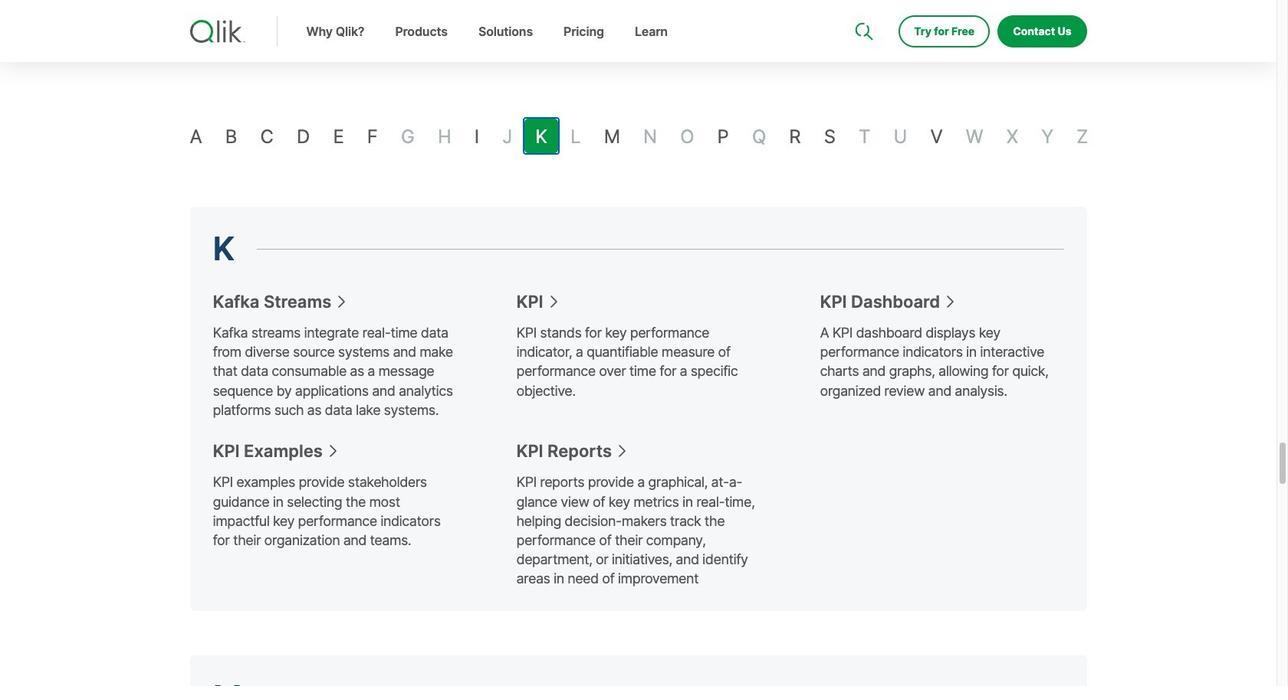 Task type: vqa. For each thing, say whether or not it's contained in the screenshot.
Ford Logo
no



Task type: locate. For each thing, give the bounding box(es) containing it.
company image
[[946, 0, 958, 12]]

support image
[[857, 0, 869, 12]]



Task type: describe. For each thing, give the bounding box(es) containing it.
qlik image
[[190, 20, 245, 43]]



